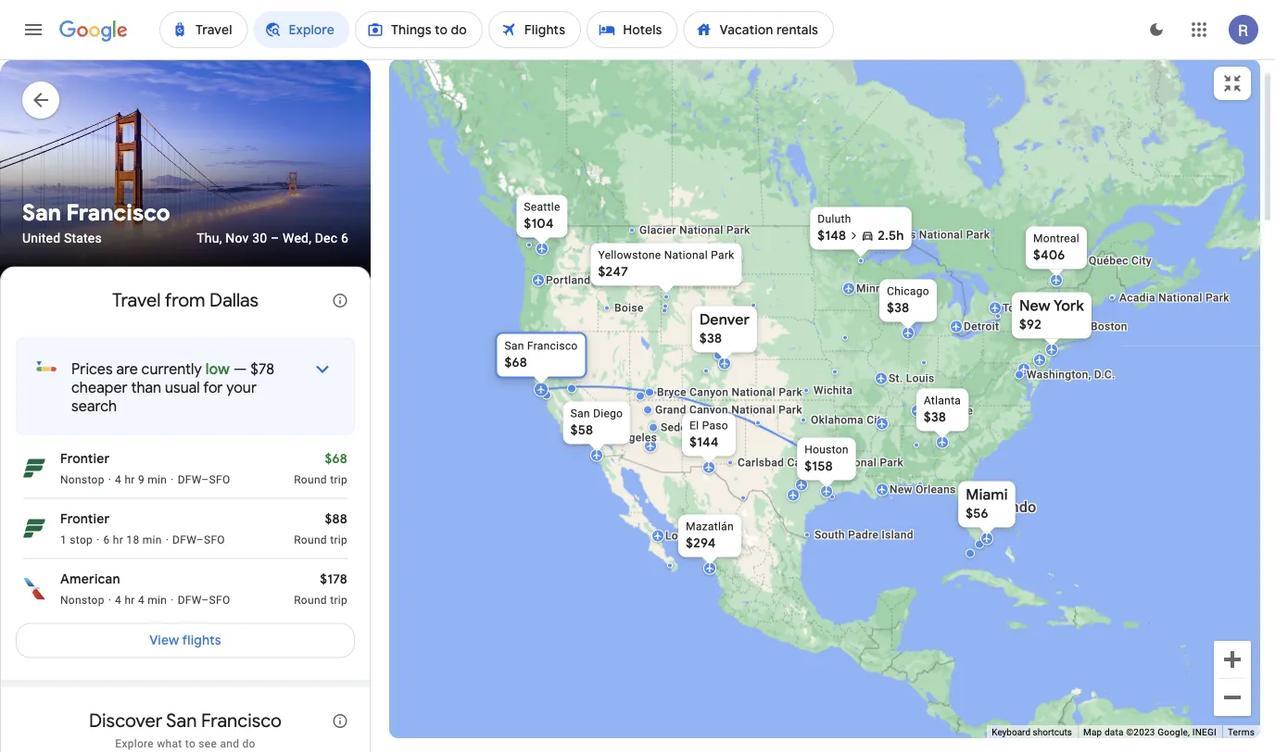 Task type: describe. For each thing, give the bounding box(es) containing it.
carlsbad
[[738, 457, 785, 470]]

frontier for $88
[[60, 512, 110, 528]]

houston
[[805, 444, 849, 457]]

main menu image
[[22, 19, 45, 41]]

see
[[199, 738, 217, 751]]

1 vertical spatial hr
[[113, 534, 123, 547]]

nashville
[[925, 405, 974, 418]]

low
[[206, 360, 230, 379]]

4 for american
[[115, 594, 122, 607]]

explore what to see and do
[[115, 738, 256, 751]]

bozeman
[[669, 271, 718, 284]]

view flights
[[150, 633, 221, 650]]

158 US dollars text field
[[805, 459, 833, 475]]

st. louis
[[889, 372, 935, 385]]

round for $68
[[294, 474, 327, 486]]

oklahoma city
[[811, 414, 887, 427]]

trip for $178
[[330, 594, 348, 607]]

for
[[203, 378, 223, 397]]

yellowstone national park $247
[[598, 249, 735, 280]]

san up "explore what to see and do"
[[166, 710, 197, 734]]

boise
[[615, 302, 644, 315]]

detroit
[[964, 320, 1000, 333]]

map data ©2023 google, inegi
[[1084, 727, 1217, 739]]

$56
[[966, 506, 989, 522]]

el
[[690, 420, 699, 433]]

park inside yellowstone national park $247
[[711, 249, 735, 262]]

prices are currently low
[[71, 360, 230, 379]]

dfw for $88
[[173, 534, 196, 547]]

from
[[165, 289, 205, 313]]

$178 round trip
[[294, 572, 348, 607]]

 image for american
[[108, 593, 111, 608]]

– right 30
[[271, 231, 279, 246]]

view
[[150, 633, 179, 650]]

bryce canyon national park
[[657, 386, 803, 399]]

4 hr 9 min
[[115, 474, 167, 486]]

$148
[[818, 228, 847, 244]]

houston $158
[[805, 444, 849, 475]]

san for san diego $58
[[571, 408, 590, 420]]

travel
[[112, 289, 161, 313]]

san francisco
[[22, 200, 170, 227]]

wichita
[[814, 384, 853, 397]]

english (united states) button
[[46, 717, 234, 746]]

dfw – sfo for $68
[[178, 474, 230, 486]]

grand canyon national park
[[656, 404, 803, 417]]

1 horizontal spatial 6
[[341, 231, 349, 246]]

view smaller map image
[[1222, 72, 1244, 95]]

san for san francisco $68
[[505, 340, 524, 353]]

american image
[[23, 578, 45, 601]]

68 US dollars text field
[[325, 451, 348, 468]]

4 for frontier
[[115, 474, 122, 486]]

thu, nov 30 – wed, dec 6
[[197, 231, 349, 246]]

currently
[[142, 360, 202, 379]]

new for orleans
[[890, 484, 913, 497]]

seattle
[[524, 201, 561, 214]]

frontier image for $88
[[23, 518, 45, 540]]

united
[[22, 231, 61, 246]]

york
[[1054, 297, 1085, 316]]

– for $88
[[196, 534, 204, 547]]

south
[[815, 529, 846, 542]]

1 vertical spatial min
[[143, 534, 162, 547]]

$406
[[1034, 247, 1066, 264]]

your
[[226, 378, 257, 397]]

nonstop for frontier
[[60, 474, 104, 486]]

dfw – sfo for $88
[[173, 534, 225, 547]]

0 horizontal spatial 6
[[103, 534, 110, 547]]

discover
[[89, 710, 163, 734]]

st.
[[889, 372, 904, 385]]

canyon for bryce
[[690, 386, 729, 399]]

$88
[[325, 512, 348, 528]]

$178
[[320, 572, 348, 588]]

miami $56
[[966, 486, 1009, 522]]

30
[[252, 231, 267, 246]]

58 US dollars text field
[[571, 422, 594, 439]]

denver $38
[[700, 311, 750, 347]]

hr for american
[[125, 594, 135, 607]]

– for $178
[[202, 594, 209, 607]]

mazatlán $294
[[686, 521, 734, 552]]

sedona
[[661, 421, 700, 434]]

nonstop for american
[[60, 594, 104, 607]]

chicago
[[887, 285, 930, 298]]

shortcuts
[[1033, 727, 1073, 739]]

québec
[[1089, 255, 1129, 268]]

boston
[[1091, 320, 1128, 333]]

$247
[[598, 264, 629, 280]]

(united
[[128, 723, 173, 740]]

diego
[[594, 408, 623, 420]]

spokane
[[602, 242, 647, 255]]

los
[[593, 432, 612, 445]]

$38 for denver
[[700, 331, 722, 347]]

miami
[[966, 486, 1009, 505]]

caverns
[[788, 457, 830, 470]]

stop
[[70, 534, 93, 547]]

park left montreal
[[967, 229, 991, 242]]

406 US dollars text field
[[1034, 247, 1066, 264]]

1 stop
[[60, 534, 93, 547]]

2.5h
[[878, 228, 905, 244]]

88 US dollars text field
[[325, 512, 348, 528]]

travel from dallas
[[112, 289, 259, 313]]

bryce
[[657, 386, 687, 399]]

wed,
[[283, 231, 312, 246]]

loading results progress bar
[[0, 59, 1276, 63]]

national inside yellowstone national park $247
[[665, 249, 708, 262]]

247 US dollars text field
[[598, 264, 629, 280]]

2 hours 30 minutes text field
[[878, 228, 905, 244]]

canyon for grand
[[690, 404, 729, 417]]

san for san francisco
[[22, 200, 61, 227]]

carlsbad caverns national park
[[738, 457, 904, 470]]

dfw – sfo for $178
[[178, 594, 230, 607]]

city for québec city
[[1132, 255, 1152, 268]]

inegi
[[1193, 727, 1217, 739]]

sfo for $68
[[209, 474, 230, 486]]

loreto
[[666, 530, 699, 543]]

38 US dollars text field
[[924, 409, 947, 426]]

island
[[882, 529, 914, 542]]

orleans
[[916, 484, 956, 497]]

6 hr 18 min
[[103, 534, 162, 547]]

google,
[[1158, 727, 1191, 739]]

4 down 18
[[138, 594, 145, 607]]

cheaper
[[71, 378, 128, 397]]

paso
[[703, 420, 729, 433]]

— $78 cheaper than usual for your search
[[71, 360, 275, 416]]

$38 for atlanta
[[924, 409, 947, 426]]

d.c.
[[1095, 369, 1116, 382]]

more details image
[[300, 347, 345, 392]]

washington,
[[1027, 369, 1092, 382]]

104 US dollars text field
[[524, 216, 554, 232]]

– for $68
[[202, 474, 209, 486]]

park up yellowstone national park $247
[[727, 224, 751, 237]]



Task type: vqa. For each thing, say whether or not it's contained in the screenshot.
list
no



Task type: locate. For each thing, give the bounding box(es) containing it.
city
[[1132, 255, 1152, 268], [867, 414, 887, 427]]

city right québec
[[1132, 255, 1152, 268]]

nonstop left 4 hr 9 min
[[60, 474, 104, 486]]

38 us dollars text field down chicago
[[887, 300, 910, 317]]

294 US dollars text field
[[686, 535, 716, 552]]

0 horizontal spatial 38 us dollars text field
[[700, 331, 722, 347]]

map region
[[172, 0, 1276, 754]]

1 vertical spatial dfw – sfo
[[173, 534, 225, 547]]

round inside $88 round trip
[[294, 534, 327, 547]]

$294
[[686, 535, 716, 552]]

1 vertical spatial francisco
[[527, 340, 578, 353]]

trip for $88
[[330, 534, 348, 547]]

0 vertical spatial sfo
[[209, 474, 230, 486]]

2 vertical spatial trip
[[330, 594, 348, 607]]

states
[[64, 231, 102, 246]]

round down $88
[[294, 534, 327, 547]]

0 vertical spatial dfw – sfo
[[178, 474, 230, 486]]

sfo right 18
[[204, 534, 225, 547]]

 image left 4 hr 9 min
[[108, 473, 111, 487]]

terms link
[[1228, 727, 1255, 739]]

$38 inside atlanta $38
[[924, 409, 947, 426]]

new york $92
[[1020, 297, 1085, 333]]

keyboard shortcuts
[[992, 727, 1073, 739]]

sfo up flights
[[209, 594, 230, 607]]

2 round from the top
[[294, 534, 327, 547]]

1 horizontal spatial 38 us dollars text field
[[887, 300, 910, 317]]

search
[[71, 397, 117, 416]]

– up flights
[[202, 594, 209, 607]]

glacier national park
[[640, 224, 751, 237]]

68 US dollars text field
[[505, 355, 528, 371]]

 image down american at the left of the page
[[108, 593, 111, 608]]

trip down $68 text box
[[330, 474, 348, 486]]

2 vertical spatial francisco
[[201, 710, 282, 734]]

0 vertical spatial canyon
[[690, 386, 729, 399]]

dfw – sfo right 9
[[178, 474, 230, 486]]

1 frontier from the top
[[60, 451, 110, 468]]

1 vertical spatial dfw
[[173, 534, 196, 547]]

$38 inside denver $38
[[700, 331, 722, 347]]

6
[[341, 231, 349, 246], [103, 534, 110, 547]]

francisco for san francisco
[[66, 200, 170, 227]]

1 vertical spatial canyon
[[690, 404, 729, 417]]

2 horizontal spatial $38
[[924, 409, 947, 426]]

orlando
[[983, 499, 1037, 516]]

0 vertical spatial round
[[294, 474, 327, 486]]

park left oklahoma
[[779, 404, 803, 417]]

angeles
[[615, 432, 658, 445]]

1 vertical spatial $38
[[700, 331, 722, 347]]

 image
[[108, 473, 111, 487], [108, 593, 111, 608]]

0 vertical spatial francisco
[[66, 200, 170, 227]]

trip inside $178 round trip
[[330, 594, 348, 607]]

– right 9
[[202, 474, 209, 486]]

city right oklahoma
[[867, 414, 887, 427]]

min for american
[[148, 594, 167, 607]]

new
[[1020, 297, 1051, 316], [890, 484, 913, 497]]

frontier
[[60, 451, 110, 468], [60, 512, 110, 528]]

about these results image
[[318, 279, 363, 323]]

frontier image for $68
[[23, 458, 45, 480]]

sfo right 9
[[209, 474, 230, 486]]

1 vertical spatial round
[[294, 534, 327, 547]]

new up $92 on the right of page
[[1020, 297, 1051, 316]]

—
[[234, 360, 247, 379]]

english
[[81, 723, 125, 740]]

acadia national park
[[1120, 292, 1230, 305]]

0 vertical spatial min
[[148, 474, 167, 486]]

park up bozeman
[[711, 249, 735, 262]]

round down $68 text box
[[294, 474, 327, 486]]

navigate back image
[[22, 82, 59, 119]]

frontier up stop at the bottom left of page
[[60, 512, 110, 528]]

oklahoma
[[811, 414, 864, 427]]

2 vertical spatial min
[[148, 594, 167, 607]]

park left wichita
[[779, 386, 803, 399]]

1  image from the top
[[108, 473, 111, 487]]

6 right stop at the bottom left of page
[[103, 534, 110, 547]]

francisco for san francisco $68
[[527, 340, 578, 353]]

canyon
[[690, 386, 729, 399], [690, 404, 729, 417]]

min right 18
[[143, 534, 162, 547]]

3 round from the top
[[294, 594, 327, 607]]

min right 9
[[148, 474, 167, 486]]

1 horizontal spatial $68
[[505, 355, 528, 371]]

1 horizontal spatial city
[[1132, 255, 1152, 268]]

san francisco $68
[[505, 340, 578, 371]]

washington, d.c.
[[1027, 369, 1116, 382]]

0 vertical spatial hr
[[125, 474, 135, 486]]

2 nonstop from the top
[[60, 594, 104, 607]]

acadia
[[1120, 292, 1156, 305]]

park
[[727, 224, 751, 237], [967, 229, 991, 242], [711, 249, 735, 262], [1206, 292, 1230, 305], [779, 386, 803, 399], [779, 404, 803, 417], [880, 457, 904, 470]]

francisco inside san francisco $68
[[527, 340, 578, 353]]

0 vertical spatial city
[[1132, 255, 1152, 268]]

0 vertical spatial frontier image
[[23, 458, 45, 480]]

©2023
[[1127, 727, 1156, 739]]

frontier for $68
[[60, 451, 110, 468]]

92 US dollars text field
[[1020, 317, 1042, 333]]

2 vertical spatial dfw
[[178, 594, 202, 607]]

3 trip from the top
[[330, 594, 348, 607]]

1 vertical spatial sfo
[[204, 534, 225, 547]]

los angeles
[[593, 432, 658, 445]]

0 vertical spatial $68
[[505, 355, 528, 371]]

4 down american at the left of the page
[[115, 594, 122, 607]]

0 vertical spatial dfw
[[178, 474, 202, 486]]

round down $178
[[294, 594, 327, 607]]

6 right dec
[[341, 231, 349, 246]]

2 horizontal spatial francisco
[[527, 340, 578, 353]]

voyageurs
[[861, 229, 917, 242]]

178 US dollars text field
[[320, 572, 348, 588]]

–
[[271, 231, 279, 246], [202, 474, 209, 486], [196, 534, 204, 547], [202, 594, 209, 607]]

frontier down search
[[60, 451, 110, 468]]

$68 inside san francisco $68
[[505, 355, 528, 371]]

0 vertical spatial frontier
[[60, 451, 110, 468]]

san inside san diego $58
[[571, 408, 590, 420]]

new for york
[[1020, 297, 1051, 316]]

1 vertical spatial city
[[867, 414, 887, 427]]

– right 18
[[196, 534, 204, 547]]

round for $178
[[294, 594, 327, 607]]

144 US dollars text field
[[690, 434, 719, 451]]

change appearance image
[[1135, 7, 1179, 52]]

new left orleans
[[890, 484, 913, 497]]

map
[[1084, 727, 1103, 739]]

0 horizontal spatial city
[[867, 414, 887, 427]]

0 vertical spatial 38 us dollars text field
[[887, 300, 910, 317]]

$38 for chicago
[[887, 300, 910, 317]]

56 US dollars text field
[[966, 506, 989, 522]]

min for frontier
[[148, 474, 167, 486]]

38 US dollars text field
[[887, 300, 910, 317], [700, 331, 722, 347]]

18
[[126, 534, 139, 547]]

1 vertical spatial new
[[890, 484, 913, 497]]

mazatlán
[[686, 521, 734, 534]]

states)
[[176, 723, 219, 740]]

frontier image
[[23, 458, 45, 480], [23, 518, 45, 540]]

0 horizontal spatial $68
[[325, 451, 348, 468]]

38 us dollars text field for denver
[[700, 331, 722, 347]]

2  image from the top
[[108, 593, 111, 608]]

prices
[[71, 360, 113, 379]]

1 trip from the top
[[330, 474, 348, 486]]

grand
[[656, 404, 687, 417]]

1 frontier image from the top
[[23, 458, 45, 480]]

thu,
[[197, 231, 222, 246]]

1 nonstop from the top
[[60, 474, 104, 486]]

do
[[242, 738, 256, 751]]

dfw
[[178, 474, 202, 486], [173, 534, 196, 547], [178, 594, 202, 607]]

1 vertical spatial 38 us dollars text field
[[700, 331, 722, 347]]

about these results image
[[318, 700, 363, 744]]

$144
[[690, 434, 719, 451]]

2 vertical spatial hr
[[125, 594, 135, 607]]

new orleans
[[890, 484, 956, 497]]

$38 down denver
[[700, 331, 722, 347]]

dfw up view flights
[[178, 594, 202, 607]]

duluth
[[818, 213, 852, 226]]

sfo for $178
[[209, 594, 230, 607]]

portland
[[546, 274, 591, 287]]

1 vertical spatial nonstop
[[60, 594, 104, 607]]

min up view
[[148, 594, 167, 607]]

2 vertical spatial $38
[[924, 409, 947, 426]]

1
[[60, 534, 67, 547]]

united states
[[22, 231, 102, 246]]

are
[[116, 360, 138, 379]]

1 round from the top
[[294, 474, 327, 486]]

dallas
[[210, 289, 259, 313]]

$158
[[805, 459, 833, 475]]

0 horizontal spatial $38
[[700, 331, 722, 347]]

2 vertical spatial dfw – sfo
[[178, 594, 230, 607]]

and
[[220, 738, 239, 751]]

round
[[294, 474, 327, 486], [294, 534, 327, 547], [294, 594, 327, 607]]

38 us dollars text field for chicago
[[887, 300, 910, 317]]

san inside san francisco $68
[[505, 340, 524, 353]]

louis
[[907, 372, 935, 385]]

trip for $68
[[330, 474, 348, 486]]

hr for frontier
[[125, 474, 135, 486]]

hr left 18
[[113, 534, 123, 547]]

4
[[115, 474, 122, 486], [115, 594, 122, 607], [138, 594, 145, 607]]

to
[[185, 738, 196, 751]]

2 trip from the top
[[330, 534, 348, 547]]

$78
[[251, 360, 275, 379]]

sfo for $88
[[204, 534, 225, 547]]

0 vertical spatial nonstop
[[60, 474, 104, 486]]

dfw – sfo up flights
[[178, 594, 230, 607]]

round inside $178 round trip
[[294, 594, 327, 607]]

english (united states)
[[81, 723, 219, 740]]

atlanta
[[924, 395, 962, 408]]

0 vertical spatial $38
[[887, 300, 910, 317]]

 image for frontier
[[108, 473, 111, 487]]

$38 down chicago
[[887, 300, 910, 317]]

1 vertical spatial $68
[[325, 451, 348, 468]]

$58
[[571, 422, 594, 439]]

hr down 6 hr 18 min
[[125, 594, 135, 607]]

$68 inside $68 round trip
[[325, 451, 348, 468]]

1 horizontal spatial new
[[1020, 297, 1051, 316]]

1 horizontal spatial francisco
[[201, 710, 282, 734]]

round inside $68 round trip
[[294, 474, 327, 486]]

park up new orleans
[[880, 457, 904, 470]]

trip inside $88 round trip
[[330, 534, 348, 547]]

atlanta $38
[[924, 395, 962, 426]]

$68 round trip
[[294, 451, 348, 486]]

new inside new york $92
[[1020, 297, 1051, 316]]

montreal
[[1034, 232, 1080, 245]]

38 us dollars text field down denver
[[700, 331, 722, 347]]

dfw – sfo right 18
[[173, 534, 225, 547]]

0 vertical spatial new
[[1020, 297, 1051, 316]]

1 vertical spatial 6
[[103, 534, 110, 547]]

minneapolis
[[857, 282, 921, 295]]

 image
[[166, 533, 169, 548]]

el paso $144
[[690, 420, 729, 451]]

explore
[[115, 738, 154, 751]]

2 vertical spatial sfo
[[209, 594, 230, 607]]

0 horizontal spatial new
[[890, 484, 913, 497]]

padre
[[849, 529, 879, 542]]

terms
[[1228, 727, 1255, 739]]

canyon up paso
[[690, 404, 729, 417]]

trip down 178 us dollars text box
[[330, 594, 348, 607]]

148 US dollars text field
[[818, 228, 847, 244]]

san
[[22, 200, 61, 227], [505, 340, 524, 353], [571, 408, 590, 420], [166, 710, 197, 734]]

1 vertical spatial frontier
[[60, 512, 110, 528]]

dfw for $68
[[178, 474, 202, 486]]

1 vertical spatial  image
[[108, 593, 111, 608]]

nonstop down american at the left of the page
[[60, 594, 104, 607]]

2 frontier from the top
[[60, 512, 110, 528]]

$88 round trip
[[294, 512, 348, 547]]

$38 inside chicago $38
[[887, 300, 910, 317]]

san up $58 text field
[[571, 408, 590, 420]]

denver
[[700, 311, 750, 330]]

san up united
[[22, 200, 61, 227]]

trip down $88
[[330, 534, 348, 547]]

0 vertical spatial 6
[[341, 231, 349, 246]]

hr left 9
[[125, 474, 135, 486]]

trip inside $68 round trip
[[330, 474, 348, 486]]

american
[[60, 572, 120, 588]]

dfw right 9
[[178, 474, 202, 486]]

2 frontier image from the top
[[23, 518, 45, 540]]

0 vertical spatial  image
[[108, 473, 111, 487]]

francisco
[[66, 200, 170, 227], [527, 340, 578, 353], [201, 710, 282, 734]]

francisco up the do
[[201, 710, 282, 734]]

1 vertical spatial trip
[[330, 534, 348, 547]]

glacier
[[640, 224, 677, 237]]

francisco up states
[[66, 200, 170, 227]]

discover san francisco
[[89, 710, 282, 734]]

san up 68 us dollars text box
[[505, 340, 524, 353]]

4 left 9
[[115, 474, 122, 486]]

1 horizontal spatial $38
[[887, 300, 910, 317]]

francisco up 68 us dollars text box
[[527, 340, 578, 353]]

dfw for $178
[[178, 594, 202, 607]]

$38 down atlanta
[[924, 409, 947, 426]]

2 vertical spatial round
[[294, 594, 327, 607]]

0 vertical spatial trip
[[330, 474, 348, 486]]

1 vertical spatial frontier image
[[23, 518, 45, 540]]

canyon up grand canyon national park
[[690, 386, 729, 399]]

dfw right 18
[[173, 534, 196, 547]]

round for $88
[[294, 534, 327, 547]]

0 horizontal spatial francisco
[[66, 200, 170, 227]]

city for oklahoma city
[[867, 414, 887, 427]]

park right acadia
[[1206, 292, 1230, 305]]



